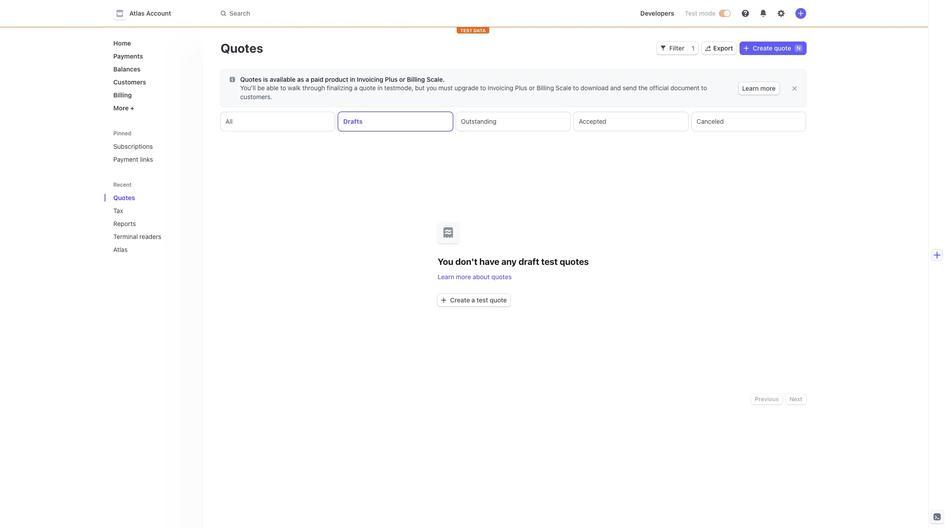 Task type: vqa. For each thing, say whether or not it's contained in the screenshot.
fourth None
no



Task type: describe. For each thing, give the bounding box(es) containing it.
1 horizontal spatial plus
[[515, 84, 527, 92]]

billing inside core navigation links element
[[113, 91, 132, 99]]

next button
[[786, 394, 806, 405]]

atlas account
[[129, 9, 171, 17]]

test inside the create a test quote link
[[477, 296, 488, 304]]

through
[[302, 84, 325, 92]]

a inside the create a test quote link
[[472, 296, 475, 304]]

1 vertical spatial or
[[529, 84, 535, 92]]

create for create a test quote
[[450, 296, 470, 304]]

download
[[581, 84, 609, 92]]

canceled
[[697, 118, 724, 125]]

Search search field
[[215, 5, 467, 22]]

terminal readers
[[113, 233, 161, 240]]

scale.
[[427, 76, 445, 83]]

previous button
[[751, 394, 782, 405]]

create a test quote link
[[438, 294, 510, 306]]

you
[[426, 84, 437, 92]]

document
[[671, 84, 700, 92]]

official
[[650, 84, 669, 92]]

balances
[[113, 65, 141, 73]]

learn more about quotes
[[438, 273, 512, 280]]

reports link
[[110, 216, 183, 231]]

be
[[257, 84, 265, 92]]

recent navigation links element
[[104, 177, 203, 257]]

export button
[[702, 42, 737, 55]]

tax
[[113, 207, 123, 215]]

more for learn more
[[761, 84, 776, 92]]

0 horizontal spatial or
[[399, 76, 405, 83]]

outstanding
[[461, 118, 497, 125]]

test
[[460, 28, 472, 33]]

svg image inside the create a test quote link
[[441, 297, 447, 303]]

product
[[325, 76, 348, 83]]

0 vertical spatial quotes
[[221, 41, 263, 55]]

0 vertical spatial in
[[350, 76, 355, 83]]

test data
[[460, 28, 486, 33]]

payment
[[113, 156, 138, 163]]

help image
[[742, 10, 749, 17]]

3 to from the left
[[573, 84, 579, 92]]

subscriptions
[[113, 143, 153, 150]]

you don't have any draft test quotes
[[438, 256, 589, 267]]

tax link
[[110, 203, 183, 218]]

have
[[480, 256, 500, 267]]

upgrade
[[455, 84, 479, 92]]

accepted button
[[574, 112, 688, 131]]

settings image
[[777, 10, 785, 17]]

paid
[[311, 76, 323, 83]]

atlas account button
[[113, 7, 180, 20]]

test
[[685, 9, 698, 17]]

filter
[[669, 44, 685, 52]]

drafts button
[[338, 112, 453, 131]]

testmode,
[[384, 84, 413, 92]]

you
[[438, 256, 453, 267]]

reports
[[113, 220, 136, 228]]

test mode
[[685, 9, 716, 17]]

as
[[297, 76, 304, 83]]

data
[[474, 28, 486, 33]]

learn more link
[[739, 82, 779, 95]]

mode
[[699, 9, 716, 17]]

account
[[146, 9, 171, 17]]

core navigation links element
[[110, 36, 196, 115]]

links
[[140, 156, 153, 163]]

learn more about quotes link
[[438, 273, 512, 280]]

draft
[[519, 256, 539, 267]]

create for create quote
[[753, 44, 773, 52]]

available
[[270, 76, 296, 83]]

home link
[[110, 36, 196, 51]]

send
[[623, 84, 637, 92]]

2 to from the left
[[480, 84, 486, 92]]

tab list containing all
[[221, 112, 806, 131]]

able
[[266, 84, 279, 92]]

you'll
[[240, 84, 256, 92]]

+
[[130, 104, 134, 112]]

recent element
[[104, 190, 203, 257]]

quotes inside quotes is available as a paid product in invoicing plus or billing scale. you'll be able to walk through finalizing a quote in testmode, but you must upgrade to invoicing plus or billing scale to download and send the official document to customers.
[[240, 76, 262, 83]]

payment links
[[113, 156, 153, 163]]

readers
[[140, 233, 161, 240]]

quotes inside recent "element"
[[113, 194, 135, 202]]

1 vertical spatial in
[[378, 84, 383, 92]]

is
[[263, 76, 268, 83]]

payment links link
[[110, 152, 196, 167]]

and
[[610, 84, 621, 92]]

must
[[439, 84, 453, 92]]



Task type: locate. For each thing, give the bounding box(es) containing it.
payments link
[[110, 49, 196, 63]]

1 horizontal spatial quote
[[490, 296, 507, 304]]

create a test quote
[[450, 296, 507, 304]]

to
[[280, 84, 286, 92], [480, 84, 486, 92], [573, 84, 579, 92], [701, 84, 707, 92]]

2 horizontal spatial billing
[[537, 84, 554, 92]]

0 horizontal spatial svg image
[[441, 297, 447, 303]]

0 horizontal spatial plus
[[385, 76, 398, 83]]

subscriptions link
[[110, 139, 196, 154]]

1 vertical spatial plus
[[515, 84, 527, 92]]

1 horizontal spatial svg image
[[744, 46, 749, 51]]

0 horizontal spatial invoicing
[[357, 76, 383, 83]]

but
[[415, 84, 425, 92]]

0 vertical spatial a
[[306, 76, 309, 83]]

1 vertical spatial more
[[456, 273, 471, 280]]

quotes is available as a paid product in invoicing plus or billing scale. you'll be able to walk through finalizing a quote in testmode, but you must upgrade to invoicing plus or billing scale to download and send the official document to customers.
[[240, 76, 707, 101]]

1 horizontal spatial in
[[378, 84, 383, 92]]

or up testmode,
[[399, 76, 405, 83]]

1
[[692, 44, 695, 52]]

next
[[790, 396, 803, 403]]

the
[[639, 84, 648, 92]]

1 vertical spatial create
[[450, 296, 470, 304]]

test right draft
[[541, 256, 558, 267]]

svg image
[[744, 46, 749, 51], [230, 77, 235, 82]]

canceled button
[[692, 112, 806, 131]]

previous
[[755, 396, 779, 403]]

atlas inside button
[[129, 9, 145, 17]]

n
[[797, 45, 801, 51]]

in up finalizing
[[350, 76, 355, 83]]

outstanding button
[[456, 112, 570, 131]]

0 vertical spatial create
[[753, 44, 773, 52]]

quote down the about
[[490, 296, 507, 304]]

0 horizontal spatial atlas
[[113, 246, 128, 253]]

more for learn more about quotes
[[456, 273, 471, 280]]

atlas link
[[110, 242, 183, 257]]

customers link
[[110, 75, 196, 89]]

1 vertical spatial svg image
[[230, 77, 235, 82]]

0 horizontal spatial more
[[456, 273, 471, 280]]

all button
[[221, 112, 335, 131]]

1 horizontal spatial billing
[[407, 76, 425, 83]]

terminal readers link
[[110, 229, 183, 244]]

0 horizontal spatial quote
[[359, 84, 376, 92]]

1 vertical spatial test
[[477, 296, 488, 304]]

0 horizontal spatial svg image
[[230, 77, 235, 82]]

developers
[[640, 9, 674, 17]]

atlas for atlas
[[113, 246, 128, 253]]

0 vertical spatial svg image
[[744, 46, 749, 51]]

create down learn more about quotes
[[450, 296, 470, 304]]

in left testmode,
[[378, 84, 383, 92]]

quote left the n
[[774, 44, 791, 52]]

learn for learn more about quotes
[[438, 273, 454, 280]]

1 to from the left
[[280, 84, 286, 92]]

0 horizontal spatial quotes
[[491, 273, 512, 280]]

0 horizontal spatial a
[[306, 76, 309, 83]]

1 vertical spatial quotes
[[491, 273, 512, 280]]

billing left scale
[[537, 84, 554, 92]]

0 vertical spatial learn
[[742, 84, 759, 92]]

developers link
[[637, 6, 678, 21]]

accepted
[[579, 118, 606, 125]]

learn more
[[742, 84, 776, 92]]

to right document
[[701, 84, 707, 92]]

1 horizontal spatial more
[[761, 84, 776, 92]]

0 vertical spatial atlas
[[129, 9, 145, 17]]

0 horizontal spatial learn
[[438, 273, 454, 280]]

1 vertical spatial learn
[[438, 273, 454, 280]]

quotes down search
[[221, 41, 263, 55]]

pinned
[[113, 130, 131, 137]]

1 vertical spatial a
[[354, 84, 358, 92]]

drafts
[[343, 118, 363, 125]]

customers
[[113, 78, 146, 86]]

plus up outstanding button
[[515, 84, 527, 92]]

all
[[225, 118, 233, 125]]

0 vertical spatial invoicing
[[357, 76, 383, 83]]

0 vertical spatial quotes
[[560, 256, 589, 267]]

svg image right export
[[744, 46, 749, 51]]

1 horizontal spatial quotes
[[560, 256, 589, 267]]

pinned element
[[110, 139, 196, 167]]

learn down the you
[[438, 273, 454, 280]]

quotes down recent
[[113, 194, 135, 202]]

0 vertical spatial svg image
[[661, 46, 666, 51]]

a
[[306, 76, 309, 83], [354, 84, 358, 92], [472, 296, 475, 304]]

1 horizontal spatial learn
[[742, 84, 759, 92]]

1 vertical spatial quotes
[[240, 76, 262, 83]]

tab list
[[221, 112, 806, 131]]

svg image
[[661, 46, 666, 51], [441, 297, 447, 303]]

customers.
[[240, 93, 272, 101]]

billing
[[407, 76, 425, 83], [537, 84, 554, 92], [113, 91, 132, 99]]

scale
[[556, 84, 572, 92]]

a right as
[[306, 76, 309, 83]]

quotes
[[560, 256, 589, 267], [491, 273, 512, 280]]

atlas left account
[[129, 9, 145, 17]]

terminal
[[113, 233, 138, 240]]

plus
[[385, 76, 398, 83], [515, 84, 527, 92]]

0 horizontal spatial create
[[450, 296, 470, 304]]

any
[[501, 256, 517, 267]]

invoicing right product
[[357, 76, 383, 83]]

Search text field
[[215, 5, 467, 22]]

to down the available
[[280, 84, 286, 92]]

billing up but
[[407, 76, 425, 83]]

4 to from the left
[[701, 84, 707, 92]]

billing link
[[110, 88, 196, 102]]

2 vertical spatial quotes
[[113, 194, 135, 202]]

1 vertical spatial svg image
[[441, 297, 447, 303]]

0 vertical spatial quote
[[774, 44, 791, 52]]

create left the n
[[753, 44, 773, 52]]

to right "upgrade"
[[480, 84, 486, 92]]

1 horizontal spatial or
[[529, 84, 535, 92]]

test
[[541, 256, 558, 267], [477, 296, 488, 304]]

quotes
[[221, 41, 263, 55], [240, 76, 262, 83], [113, 194, 135, 202]]

test down the about
[[477, 296, 488, 304]]

billing up more +
[[113, 91, 132, 99]]

svg image left filter
[[661, 46, 666, 51]]

quotes up you'll
[[240, 76, 262, 83]]

1 horizontal spatial svg image
[[661, 46, 666, 51]]

to right scale
[[573, 84, 579, 92]]

search
[[230, 9, 250, 17]]

atlas down the terminal
[[113, 246, 128, 253]]

in
[[350, 76, 355, 83], [378, 84, 383, 92]]

quote right finalizing
[[359, 84, 376, 92]]

learn inside learn more link
[[742, 84, 759, 92]]

svg image left is
[[230, 77, 235, 82]]

0 horizontal spatial in
[[350, 76, 355, 83]]

1 horizontal spatial atlas
[[129, 9, 145, 17]]

0 vertical spatial more
[[761, 84, 776, 92]]

balances link
[[110, 62, 196, 76]]

learn
[[742, 84, 759, 92], [438, 273, 454, 280]]

plus up testmode,
[[385, 76, 398, 83]]

atlas for atlas account
[[129, 9, 145, 17]]

2 vertical spatial a
[[472, 296, 475, 304]]

about
[[473, 273, 490, 280]]

0 vertical spatial test
[[541, 256, 558, 267]]

more down don't
[[456, 273, 471, 280]]

learn for learn more
[[742, 84, 759, 92]]

1 vertical spatial atlas
[[113, 246, 128, 253]]

more +
[[113, 104, 134, 112]]

svg image left create a test quote
[[441, 297, 447, 303]]

walk
[[288, 84, 301, 92]]

create quote
[[753, 44, 791, 52]]

finalizing
[[327, 84, 353, 92]]

or left scale
[[529, 84, 535, 92]]

1 horizontal spatial a
[[354, 84, 358, 92]]

1 horizontal spatial create
[[753, 44, 773, 52]]

0 horizontal spatial billing
[[113, 91, 132, 99]]

or
[[399, 76, 405, 83], [529, 84, 535, 92]]

invoicing right "upgrade"
[[488, 84, 513, 92]]

0 vertical spatial plus
[[385, 76, 398, 83]]

atlas inside recent "element"
[[113, 246, 128, 253]]

payments
[[113, 52, 143, 60]]

0 horizontal spatial test
[[477, 296, 488, 304]]

export
[[713, 44, 733, 52]]

a right finalizing
[[354, 84, 358, 92]]

1 horizontal spatial test
[[541, 256, 558, 267]]

2 horizontal spatial a
[[472, 296, 475, 304]]

recent
[[113, 181, 132, 188]]

1 horizontal spatial invoicing
[[488, 84, 513, 92]]

quote inside quotes is available as a paid product in invoicing plus or billing scale. you'll be able to walk through finalizing a quote in testmode, but you must upgrade to invoicing plus or billing scale to download and send the official document to customers.
[[359, 84, 376, 92]]

more up canceled button
[[761, 84, 776, 92]]

a down learn more about quotes
[[472, 296, 475, 304]]

0 vertical spatial or
[[399, 76, 405, 83]]

don't
[[455, 256, 478, 267]]

1 vertical spatial quote
[[359, 84, 376, 92]]

learn up canceled button
[[742, 84, 759, 92]]

2 vertical spatial quote
[[490, 296, 507, 304]]

pinned navigation links element
[[110, 126, 197, 167]]

invoicing
[[357, 76, 383, 83], [488, 84, 513, 92]]

home
[[113, 39, 131, 47]]

1 vertical spatial invoicing
[[488, 84, 513, 92]]

quotes link
[[110, 190, 183, 205]]

2 horizontal spatial quote
[[774, 44, 791, 52]]

more
[[113, 104, 129, 112]]



